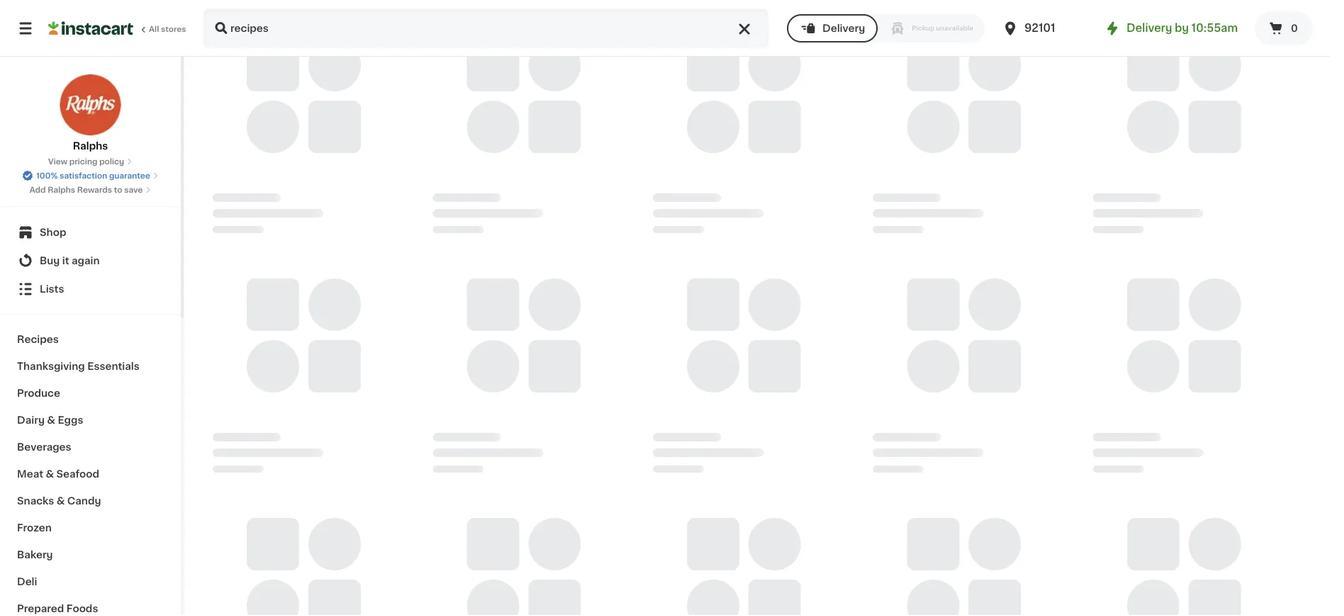 Task type: describe. For each thing, give the bounding box(es) containing it.
shop link
[[9, 219, 172, 247]]

lists link
[[9, 275, 172, 304]]

produce link
[[9, 380, 172, 407]]

delivery by 10:55am
[[1127, 23, 1239, 33]]

view
[[48, 158, 67, 166]]

92101
[[1025, 23, 1056, 33]]

dairy & eggs link
[[9, 407, 172, 434]]

ralphs link
[[59, 74, 122, 153]]

bakery
[[17, 551, 53, 560]]

again
[[72, 256, 100, 266]]

add ralphs rewards to save
[[29, 186, 143, 194]]

stores
[[161, 25, 186, 33]]

add ralphs rewards to save link
[[29, 184, 151, 196]]

buy
[[40, 256, 60, 266]]

add
[[29, 186, 46, 194]]

beverages
[[17, 443, 71, 453]]

& for dairy
[[47, 416, 55, 426]]

foods
[[66, 604, 98, 614]]

deli
[[17, 577, 37, 587]]

thanksgiving essentials link
[[9, 353, 172, 380]]

by
[[1176, 23, 1190, 33]]

prepared foods link
[[9, 596, 172, 616]]

100%
[[36, 172, 58, 180]]

delivery button
[[788, 14, 878, 43]]

all
[[149, 25, 159, 33]]

thanksgiving essentials
[[17, 362, 140, 372]]

ralphs inside add ralphs rewards to save link
[[48, 186, 75, 194]]

thanksgiving
[[17, 362, 85, 372]]

it
[[62, 256, 69, 266]]

recipes
[[17, 335, 59, 345]]

buy it again
[[40, 256, 100, 266]]

frozen link
[[9, 515, 172, 542]]

recipes link
[[9, 326, 172, 353]]

seafood
[[56, 470, 99, 480]]

meat & seafood link
[[9, 461, 172, 488]]

delivery for delivery
[[823, 23, 866, 33]]

92101 button
[[1002, 9, 1088, 48]]

ralphs logo image
[[59, 74, 122, 136]]

buy it again link
[[9, 247, 172, 275]]



Task type: vqa. For each thing, say whether or not it's contained in the screenshot.
Delivery to the right
yes



Task type: locate. For each thing, give the bounding box(es) containing it.
essentials
[[87, 362, 140, 372]]

meat
[[17, 470, 43, 480]]

& for snacks
[[57, 497, 65, 507]]

dairy
[[17, 416, 45, 426]]

policy
[[99, 158, 124, 166]]

rewards
[[77, 186, 112, 194]]

view pricing policy
[[48, 158, 124, 166]]

delivery inside button
[[823, 23, 866, 33]]

ralphs up view pricing policy link at the left top of the page
[[73, 141, 108, 151]]

deli link
[[9, 569, 172, 596]]

dairy & eggs
[[17, 416, 83, 426]]

meat & seafood
[[17, 470, 99, 480]]

frozen
[[17, 524, 52, 533]]

ralphs
[[73, 141, 108, 151], [48, 186, 75, 194]]

snacks & candy link
[[9, 488, 172, 515]]

guarantee
[[109, 172, 150, 180]]

0
[[1292, 23, 1299, 33]]

snacks & candy
[[17, 497, 101, 507]]

prepared
[[17, 604, 64, 614]]

& right meat at the bottom left of page
[[46, 470, 54, 480]]

&
[[47, 416, 55, 426], [46, 470, 54, 480], [57, 497, 65, 507]]

to
[[114, 186, 122, 194]]

& for meat
[[46, 470, 54, 480]]

ralphs inside ralphs link
[[73, 141, 108, 151]]

delivery
[[1127, 23, 1173, 33], [823, 23, 866, 33]]

0 button
[[1256, 11, 1314, 45]]

ralphs down 100%
[[48, 186, 75, 194]]

1 vertical spatial ralphs
[[48, 186, 75, 194]]

& left eggs
[[47, 416, 55, 426]]

save
[[124, 186, 143, 194]]

beverages link
[[9, 434, 172, 461]]

0 horizontal spatial delivery
[[823, 23, 866, 33]]

1 vertical spatial &
[[46, 470, 54, 480]]

0 vertical spatial ralphs
[[73, 141, 108, 151]]

eggs
[[58, 416, 83, 426]]

snacks
[[17, 497, 54, 507]]

service type group
[[788, 14, 985, 43]]

1 horizontal spatial delivery
[[1127, 23, 1173, 33]]

lists
[[40, 284, 64, 294]]

delivery by 10:55am link
[[1105, 20, 1239, 37]]

pricing
[[69, 158, 97, 166]]

2 vertical spatial &
[[57, 497, 65, 507]]

100% satisfaction guarantee
[[36, 172, 150, 180]]

Search field
[[204, 10, 768, 47]]

bakery link
[[9, 542, 172, 569]]

view pricing policy link
[[48, 156, 133, 167]]

satisfaction
[[60, 172, 107, 180]]

0 vertical spatial &
[[47, 416, 55, 426]]

& left candy
[[57, 497, 65, 507]]

shop
[[40, 228, 66, 238]]

produce
[[17, 389, 60, 399]]

None search field
[[203, 9, 769, 48]]

10:55am
[[1192, 23, 1239, 33]]

prepared foods
[[17, 604, 98, 614]]

100% satisfaction guarantee button
[[22, 167, 159, 182]]

all stores
[[149, 25, 186, 33]]

candy
[[67, 497, 101, 507]]

delivery for delivery by 10:55am
[[1127, 23, 1173, 33]]

instacart logo image
[[48, 20, 133, 37]]

all stores link
[[48, 9, 187, 48]]



